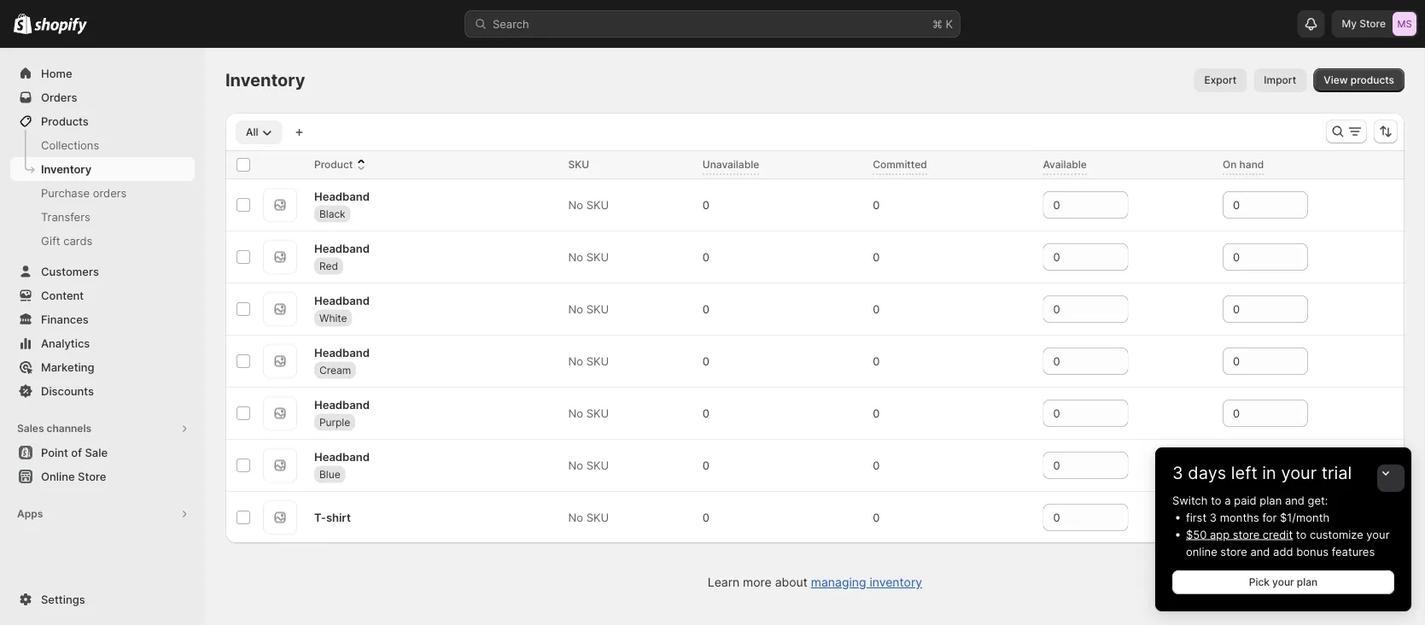 Task type: locate. For each thing, give the bounding box(es) containing it.
sku
[[569, 158, 590, 171], [587, 198, 609, 211], [587, 250, 609, 264], [587, 302, 609, 316], [587, 355, 609, 368], [587, 407, 609, 420], [587, 459, 609, 472], [587, 511, 609, 524]]

0 horizontal spatial 3
[[1173, 463, 1184, 484]]

transfers
[[41, 210, 90, 223]]

2 no sku from the top
[[569, 250, 609, 264]]

2 no from the top
[[569, 250, 584, 264]]

your right pick on the bottom of the page
[[1273, 576, 1295, 589]]

no sku for headband blue
[[569, 459, 609, 472]]

4 no from the top
[[569, 355, 584, 368]]

credit
[[1263, 528, 1294, 541]]

no sku for headband white
[[569, 302, 609, 316]]

gift
[[41, 234, 60, 247]]

orders
[[93, 186, 127, 199]]

export
[[1205, 74, 1237, 86]]

finances
[[41, 313, 89, 326]]

1 vertical spatial and
[[1251, 545, 1271, 558]]

0 vertical spatial plan
[[1260, 494, 1282, 507]]

to left a
[[1212, 494, 1222, 507]]

on hand button
[[1223, 156, 1282, 173]]

1 headband link from the top
[[314, 188, 370, 205]]

0 horizontal spatial inventory
[[41, 162, 91, 176]]

sku for headband cream
[[587, 355, 609, 368]]

1 vertical spatial 3
[[1210, 511, 1217, 524]]

online
[[1187, 545, 1218, 558]]

product button
[[314, 156, 370, 173]]

5 headband from the top
[[314, 398, 370, 411]]

bonus
[[1297, 545, 1329, 558]]

3
[[1173, 463, 1184, 484], [1210, 511, 1217, 524]]

customers
[[41, 265, 99, 278]]

shirt
[[326, 511, 351, 524]]

0 horizontal spatial to
[[1212, 494, 1222, 507]]

your
[[1282, 463, 1317, 484], [1367, 528, 1390, 541], [1273, 576, 1295, 589]]

app
[[1210, 528, 1230, 541]]

6 headband from the top
[[314, 450, 370, 463]]

headband black
[[314, 189, 370, 220]]

3 days left in your trial button
[[1156, 448, 1412, 484]]

view
[[1324, 74, 1349, 86]]

store
[[1360, 18, 1386, 30], [78, 470, 106, 483]]

content link
[[10, 284, 195, 308]]

shopify image
[[14, 13, 32, 34], [34, 17, 87, 35]]

my store image
[[1393, 12, 1417, 36]]

your right in
[[1282, 463, 1317, 484]]

store inside online store link
[[78, 470, 106, 483]]

2 headband from the top
[[314, 242, 370, 255]]

store right the my
[[1360, 18, 1386, 30]]

orders link
[[10, 85, 195, 109]]

days
[[1189, 463, 1227, 484]]

headband for headband white
[[314, 294, 370, 307]]

left
[[1232, 463, 1258, 484]]

4 headband from the top
[[314, 346, 370, 359]]

first
[[1187, 511, 1207, 524]]

black
[[319, 207, 346, 220]]

online store
[[41, 470, 106, 483]]

0 vertical spatial your
[[1282, 463, 1317, 484]]

more
[[743, 575, 772, 590]]

for
[[1263, 511, 1277, 524]]

headband link for headband purple
[[314, 396, 370, 413]]

customize
[[1310, 528, 1364, 541]]

4 no sku from the top
[[569, 355, 609, 368]]

headband white
[[314, 294, 370, 324]]

online store link
[[10, 465, 195, 489]]

view products link
[[1314, 68, 1405, 92]]

1 horizontal spatial to
[[1297, 528, 1307, 541]]

1 horizontal spatial store
[[1360, 18, 1386, 30]]

a
[[1225, 494, 1232, 507]]

and left add at the bottom of the page
[[1251, 545, 1271, 558]]

no for headband blue
[[569, 459, 584, 472]]

no for headband black
[[569, 198, 584, 211]]

2 headband link from the top
[[314, 240, 370, 257]]

first 3 months for $1/month
[[1187, 511, 1330, 524]]

5 no from the top
[[569, 407, 584, 420]]

3 headband link from the top
[[314, 292, 370, 309]]

and for plan
[[1286, 494, 1305, 507]]

1 headband from the top
[[314, 189, 370, 203]]

plan
[[1260, 494, 1282, 507], [1297, 576, 1318, 589]]

k
[[946, 17, 953, 30]]

headband for headband cream
[[314, 346, 370, 359]]

red link
[[314, 257, 343, 274]]

4 headband link from the top
[[314, 344, 370, 361]]

1 no sku from the top
[[569, 198, 609, 211]]

on
[[1223, 158, 1237, 171]]

your up features
[[1367, 528, 1390, 541]]

no for headband white
[[569, 302, 584, 316]]

3 headband from the top
[[314, 294, 370, 307]]

headband link up blue
[[314, 448, 370, 465]]

3 left "days" at the bottom right
[[1173, 463, 1184, 484]]

headband up the cream
[[314, 346, 370, 359]]

white link
[[314, 309, 352, 327]]

3 days left in your trial element
[[1156, 492, 1412, 612]]

1 no from the top
[[569, 198, 584, 211]]

0 vertical spatial 3
[[1173, 463, 1184, 484]]

purchase orders link
[[10, 181, 195, 205]]

3 no sku from the top
[[569, 302, 609, 316]]

apps
[[17, 508, 43, 520]]

plan up for
[[1260, 494, 1282, 507]]

no for headband red
[[569, 250, 584, 264]]

point of sale button
[[0, 441, 205, 465]]

inventory
[[870, 575, 923, 590]]

all button
[[236, 120, 282, 144]]

5 no sku from the top
[[569, 407, 609, 420]]

1 horizontal spatial 3
[[1210, 511, 1217, 524]]

0 horizontal spatial shopify image
[[14, 13, 32, 34]]

$50 app store credit
[[1187, 528, 1294, 541]]

learn
[[708, 575, 740, 590]]

collections link
[[10, 133, 195, 157]]

1 horizontal spatial inventory
[[226, 70, 305, 91]]

0 horizontal spatial and
[[1251, 545, 1271, 558]]

7 no sku from the top
[[569, 511, 609, 524]]

t-shirt
[[314, 511, 351, 524]]

about
[[775, 575, 808, 590]]

no sku for headband red
[[569, 250, 609, 264]]

inventory up all dropdown button
[[226, 70, 305, 91]]

and inside to customize your online store and add bonus features
[[1251, 545, 1271, 558]]

headband link for headband black
[[314, 188, 370, 205]]

no
[[569, 198, 584, 211], [569, 250, 584, 264], [569, 302, 584, 316], [569, 355, 584, 368], [569, 407, 584, 420], [569, 459, 584, 472], [569, 511, 584, 524]]

online
[[41, 470, 75, 483]]

to
[[1212, 494, 1222, 507], [1297, 528, 1307, 541]]

0 vertical spatial to
[[1212, 494, 1222, 507]]

pick your plan
[[1250, 576, 1318, 589]]

no sku for headband cream
[[569, 355, 609, 368]]

my store
[[1342, 18, 1386, 30]]

headband blue
[[314, 450, 370, 480]]

headband for headband blue
[[314, 450, 370, 463]]

None number field
[[1043, 191, 1103, 219], [1223, 191, 1283, 219], [1043, 243, 1103, 271], [1223, 243, 1283, 271], [1043, 296, 1103, 323], [1223, 296, 1283, 323], [1043, 348, 1103, 375], [1223, 348, 1283, 375], [1043, 400, 1103, 427], [1223, 400, 1283, 427], [1043, 452, 1103, 479], [1043, 504, 1103, 531], [1043, 191, 1103, 219], [1223, 191, 1283, 219], [1043, 243, 1103, 271], [1223, 243, 1283, 271], [1043, 296, 1103, 323], [1223, 296, 1283, 323], [1043, 348, 1103, 375], [1223, 348, 1283, 375], [1043, 400, 1103, 427], [1223, 400, 1283, 427], [1043, 452, 1103, 479], [1043, 504, 1103, 531]]

1 vertical spatial plan
[[1297, 576, 1318, 589]]

0 vertical spatial store
[[1360, 18, 1386, 30]]

0 horizontal spatial store
[[78, 470, 106, 483]]

headband up red
[[314, 242, 370, 255]]

white
[[319, 312, 347, 324]]

online store button
[[0, 465, 205, 489]]

headband up black
[[314, 189, 370, 203]]

5 headband link from the top
[[314, 396, 370, 413]]

headband up white
[[314, 294, 370, 307]]

paid
[[1235, 494, 1257, 507]]

transfers link
[[10, 205, 195, 229]]

1 vertical spatial store
[[78, 470, 106, 483]]

1 vertical spatial your
[[1367, 528, 1390, 541]]

headband link for headband red
[[314, 240, 370, 257]]

my
[[1342, 18, 1357, 30]]

headband link up white
[[314, 292, 370, 309]]

1 vertical spatial to
[[1297, 528, 1307, 541]]

to inside to customize your online store and add bonus features
[[1297, 528, 1307, 541]]

7 no from the top
[[569, 511, 584, 524]]

1 vertical spatial store
[[1221, 545, 1248, 558]]

of
[[71, 446, 82, 459]]

headband for headband red
[[314, 242, 370, 255]]

headband up blue
[[314, 450, 370, 463]]

and for store
[[1251, 545, 1271, 558]]

headband up purple
[[314, 398, 370, 411]]

inventory link
[[10, 157, 195, 181]]

0 button
[[696, 193, 734, 217], [866, 193, 904, 217], [696, 245, 734, 269], [866, 245, 904, 269], [696, 297, 734, 321], [866, 297, 904, 321], [696, 349, 734, 373], [866, 349, 904, 373], [696, 402, 734, 425], [866, 402, 904, 425], [696, 454, 734, 478], [866, 454, 904, 478], [696, 506, 734, 530], [866, 506, 904, 530]]

point
[[41, 446, 68, 459]]

6 no sku from the top
[[569, 459, 609, 472]]

to customize your online store and add bonus features
[[1187, 528, 1390, 558]]

headband link up black
[[314, 188, 370, 205]]

1 horizontal spatial and
[[1286, 494, 1305, 507]]

headband link up purple
[[314, 396, 370, 413]]

3 no from the top
[[569, 302, 584, 316]]

store down $50 app store credit link
[[1221, 545, 1248, 558]]

6 no from the top
[[569, 459, 584, 472]]

products
[[1351, 74, 1395, 86]]

store down sale
[[78, 470, 106, 483]]

plan down bonus
[[1297, 576, 1318, 589]]

to down $1/month
[[1297, 528, 1307, 541]]

0 vertical spatial and
[[1286, 494, 1305, 507]]

headband link up the cream
[[314, 344, 370, 361]]

inventory up purchase
[[41, 162, 91, 176]]

headband link up red
[[314, 240, 370, 257]]

0 horizontal spatial plan
[[1260, 494, 1282, 507]]

$50 app store credit link
[[1187, 528, 1294, 541]]

6 headband link from the top
[[314, 448, 370, 465]]

sale
[[85, 446, 108, 459]]

gift cards link
[[10, 229, 195, 253]]

cards
[[63, 234, 93, 247]]

⌘
[[933, 17, 943, 30]]

3 right first
[[1210, 511, 1217, 524]]

1 vertical spatial inventory
[[41, 162, 91, 176]]

store down the months
[[1233, 528, 1260, 541]]

pick your plan link
[[1173, 571, 1395, 595]]

inventory
[[226, 70, 305, 91], [41, 162, 91, 176]]

and up $1/month
[[1286, 494, 1305, 507]]

2 vertical spatial your
[[1273, 576, 1295, 589]]



Task type: vqa. For each thing, say whether or not it's contained in the screenshot.
the right plan
yes



Task type: describe. For each thing, give the bounding box(es) containing it.
unavailable button
[[703, 156, 777, 173]]

managing
[[811, 575, 867, 590]]

inventory inside 'link'
[[41, 162, 91, 176]]

sales channels button
[[10, 417, 195, 441]]

learn more about managing inventory
[[708, 575, 923, 590]]

export button
[[1195, 68, 1248, 92]]

purchase orders
[[41, 186, 127, 199]]

cream
[[319, 364, 351, 376]]

t-shirt link
[[314, 509, 351, 526]]

3 inside dropdown button
[[1173, 463, 1184, 484]]

headband purple
[[314, 398, 370, 428]]

add
[[1274, 545, 1294, 558]]

managing inventory link
[[811, 575, 923, 590]]

cream link
[[314, 362, 356, 379]]

0 vertical spatial inventory
[[226, 70, 305, 91]]

settings
[[41, 593, 85, 606]]

product
[[314, 158, 353, 171]]

switch
[[1173, 494, 1208, 507]]

import button
[[1254, 68, 1307, 92]]

sku button
[[569, 156, 607, 173]]

t-
[[314, 511, 326, 524]]

discounts link
[[10, 379, 195, 403]]

products link
[[10, 109, 195, 133]]

unavailable
[[703, 158, 760, 171]]

your inside to customize your online store and add bonus features
[[1367, 528, 1390, 541]]

purchase
[[41, 186, 90, 199]]

hand
[[1240, 158, 1265, 171]]

customers link
[[10, 260, 195, 284]]

0 vertical spatial store
[[1233, 528, 1260, 541]]

on hand
[[1223, 158, 1265, 171]]

content
[[41, 289, 84, 302]]

1 horizontal spatial plan
[[1297, 576, 1318, 589]]

sku for headband red
[[587, 250, 609, 264]]

home link
[[10, 62, 195, 85]]

your inside pick your plan link
[[1273, 576, 1295, 589]]

sku inside button
[[569, 158, 590, 171]]

sales
[[17, 422, 44, 435]]

black link
[[314, 205, 351, 222]]

point of sale link
[[10, 441, 195, 465]]

purple link
[[314, 414, 356, 431]]

blue link
[[314, 466, 346, 483]]

marketing link
[[10, 355, 195, 379]]

view products
[[1324, 74, 1395, 86]]

headband cream
[[314, 346, 370, 376]]

sku for headband blue
[[587, 459, 609, 472]]

headband for headband purple
[[314, 398, 370, 411]]

your inside 3 days left in your trial dropdown button
[[1282, 463, 1317, 484]]

months
[[1221, 511, 1260, 524]]

store for my store
[[1360, 18, 1386, 30]]

headband link for headband cream
[[314, 344, 370, 361]]

available
[[1043, 158, 1087, 171]]

settings link
[[10, 588, 195, 612]]

gift cards
[[41, 234, 93, 247]]

⌘ k
[[933, 17, 953, 30]]

sku for headband purple
[[587, 407, 609, 420]]

no for headband cream
[[569, 355, 584, 368]]

finances link
[[10, 308, 195, 331]]

collections
[[41, 138, 99, 152]]

no for headband purple
[[569, 407, 584, 420]]

headband for headband black
[[314, 189, 370, 203]]

get:
[[1308, 494, 1329, 507]]

in
[[1263, 463, 1277, 484]]

all
[[246, 126, 258, 138]]

headband link for headband white
[[314, 292, 370, 309]]

trial
[[1322, 463, 1353, 484]]

analytics
[[41, 337, 90, 350]]

features
[[1332, 545, 1376, 558]]

no sku for headband purple
[[569, 407, 609, 420]]

no sku for headband black
[[569, 198, 609, 211]]

available button
[[1043, 156, 1104, 173]]

$1/month
[[1281, 511, 1330, 524]]

switch to a paid plan and get:
[[1173, 494, 1329, 507]]

pick
[[1250, 576, 1270, 589]]

import
[[1265, 74, 1297, 86]]

store inside to customize your online store and add bonus features
[[1221, 545, 1248, 558]]

blue
[[319, 468, 341, 480]]

red
[[319, 259, 338, 272]]

orders
[[41, 91, 77, 104]]

1 horizontal spatial shopify image
[[34, 17, 87, 35]]

point of sale
[[41, 446, 108, 459]]

store for online store
[[78, 470, 106, 483]]

sku for headband black
[[587, 198, 609, 211]]

headband link for headband blue
[[314, 448, 370, 465]]

committed button
[[873, 156, 945, 173]]

sku for headband white
[[587, 302, 609, 316]]

marketing
[[41, 361, 94, 374]]

discounts
[[41, 384, 94, 398]]

search
[[493, 17, 529, 30]]

3 days left in your trial
[[1173, 463, 1353, 484]]

analytics link
[[10, 331, 195, 355]]

home
[[41, 67, 72, 80]]



